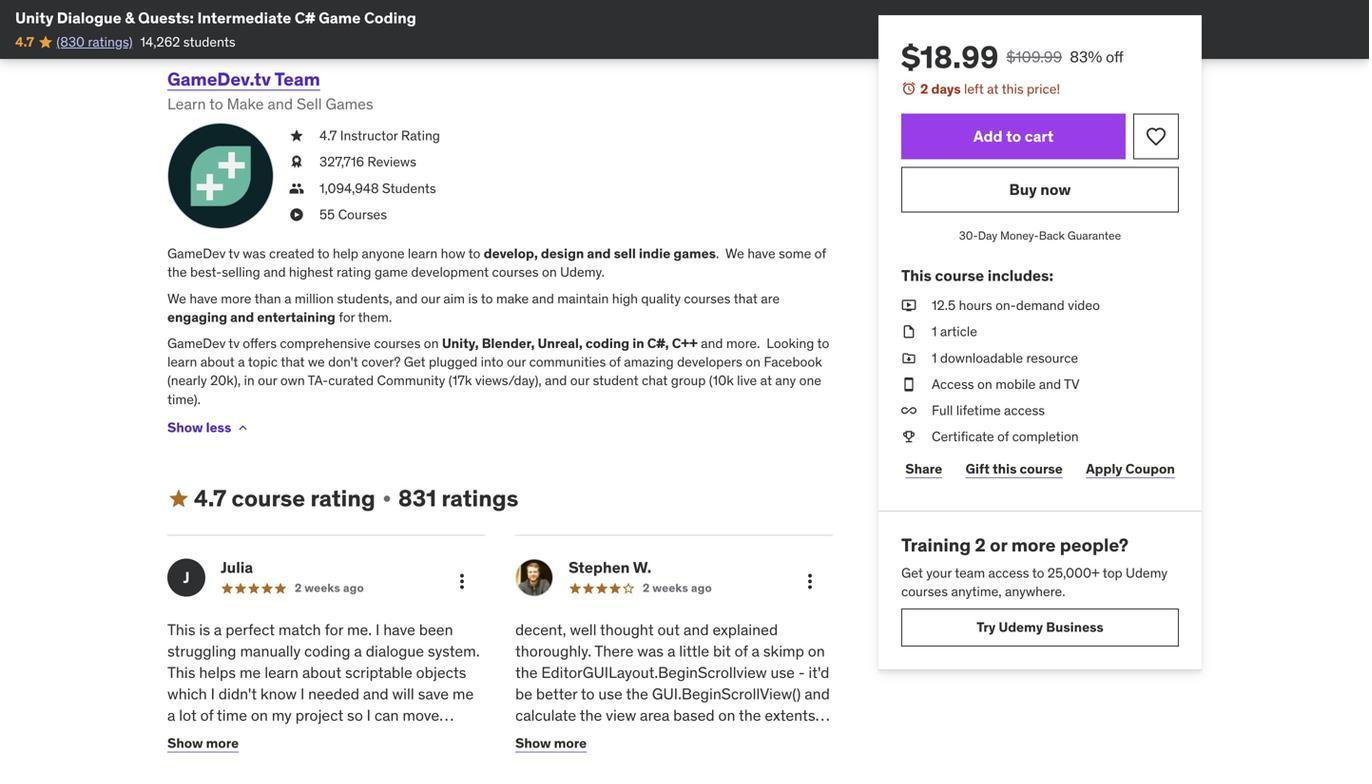 Task type: locate. For each thing, give the bounding box(es) containing it.
instructor
[[340, 127, 398, 144]]

helps
[[199, 663, 236, 683]]

2 weeks from the left
[[653, 581, 689, 596]]

xsmall image for 327,716 reviews
[[289, 153, 304, 172]]

that left are
[[734, 290, 758, 307]]

right,
[[545, 748, 581, 768]]

extents down rect
[[667, 748, 718, 768]]

less down 20k),
[[206, 419, 231, 436]]

learn up development on the left
[[408, 245, 438, 262]]

0 horizontal spatial ago
[[343, 581, 364, 596]]

0 horizontal spatial that
[[281, 354, 305, 371]]

that
[[734, 290, 758, 307], [281, 354, 305, 371]]

additional actions for review by stephen w. image
[[799, 570, 822, 593]]

1 downloadable resource
[[932, 349, 1079, 367]]

xsmall image for 12.5 hours on-demand video
[[902, 296, 917, 315]]

831 ratings
[[398, 484, 519, 513]]

udemy right the top at the bottom of the page
[[1126, 565, 1168, 582]]

how up development on the left
[[441, 245, 466, 262]]

on inside and more.  looking to learn about a topic that we don't cover? get plugged into our communities of amazing developers on facebook (nearly 20k), in our own ta-curated community (17k views/day), and our student chat group (10k live at any one time).
[[746, 354, 761, 371]]

1 vertical spatial can
[[620, 727, 644, 746]]

for inside "we have more than a million students, and our aim is to make and maintain high quality courses that are engaging and entertaining for them."
[[339, 309, 355, 326]]

1 vertical spatial is
[[199, 620, 210, 640]]

xsmall image left full
[[902, 401, 917, 420]]

0 horizontal spatial area
[[640, 706, 670, 725]]

2 horizontal spatial 4.7
[[320, 127, 337, 144]]

4.7 for 4.7
[[15, 33, 34, 50]]

1 horizontal spatial udemy
[[1126, 565, 1168, 582]]

1 horizontal spatial me
[[453, 684, 474, 704]]

some
[[779, 245, 812, 262]]

$109.99
[[1007, 47, 1063, 67]]

the up be
[[516, 663, 538, 683]]

on up live
[[746, 354, 761, 371]]

1 horizontal spatial at
[[988, 80, 999, 98]]

a right than
[[285, 290, 292, 307]]

should
[[729, 770, 775, 773]]

1 horizontal spatial learn
[[265, 663, 299, 683]]

xsmall image
[[289, 127, 304, 145], [289, 153, 304, 172], [902, 349, 917, 368], [902, 375, 917, 394], [235, 420, 250, 436], [379, 491, 395, 506]]

entertaining
[[257, 309, 336, 326]]

this is a perfect match for me. i have been struggling manually coding a dialogue system. this helps me learn about scriptable objects which i didn't know i needed and will save me a lot of time on my project so i can move forward with more interesting problems!
[[167, 620, 480, 746]]

less up the gamedev.tv
[[206, 18, 231, 35]]

1 show more from the left
[[167, 735, 239, 752]]

2 vertical spatial this
[[167, 663, 196, 683]]

more inside 'training 2 or more people? get your team access to 25,000+ top udemy courses anytime, anywhere.'
[[1012, 534, 1056, 557]]

on
[[542, 264, 557, 281], [424, 335, 439, 352], [746, 354, 761, 371], [978, 376, 993, 393], [808, 642, 825, 661], [251, 706, 268, 725], [719, 706, 736, 725]]

2 down w.
[[643, 581, 650, 596]]

indie
[[639, 245, 671, 262]]

1 vertical spatial me
[[453, 684, 474, 704]]

xsmall image for 1 article
[[902, 323, 917, 341]]

gamedev tv for about
[[167, 335, 240, 352]]

30-day money-back guarantee
[[960, 228, 1122, 243]]

1 vertical spatial this
[[167, 620, 196, 640]]

1 horizontal spatial was
[[638, 642, 664, 661]]

additional actions for review by julia image
[[451, 570, 474, 593]]

for down students,
[[339, 309, 355, 326]]

1 vertical spatial that
[[281, 354, 305, 371]]

interesting
[[294, 727, 368, 746]]

courses
[[338, 206, 387, 223]]

our
[[421, 290, 440, 307], [507, 354, 526, 371], [258, 372, 277, 389], [571, 372, 590, 389]]

show more down calculate
[[516, 735, 587, 752]]

training 2 or more people? get your team access to 25,000+ top udemy courses anytime, anywhere.
[[902, 534, 1168, 600]]

objects
[[416, 663, 467, 683]]

(830 ratings)
[[56, 33, 133, 50]]

the down editorguilayout.beginscrollview
[[626, 684, 649, 704]]

completion
[[1013, 428, 1079, 445]]

use
[[771, 663, 795, 683], [599, 684, 623, 704]]

in down 'topic'
[[244, 372, 255, 389]]

out
[[658, 620, 680, 640]]

0 vertical spatial 4.7
[[15, 33, 34, 50]]

1 horizontal spatial that
[[734, 290, 758, 307]]

1 left article
[[932, 323, 937, 340]]

xsmall image for access on mobile and tv
[[902, 375, 917, 394]]

was up selling
[[243, 245, 266, 262]]

have inside the .  we have some of the best-selling and highest rating game development courses on udemy.
[[748, 245, 776, 262]]

xsmall image
[[235, 19, 250, 34], [289, 179, 304, 198], [289, 205, 304, 224], [902, 296, 917, 315], [902, 323, 917, 341], [902, 401, 917, 420], [902, 428, 917, 446]]

1 vertical spatial access
[[989, 565, 1030, 582]]

55 courses
[[320, 206, 387, 223]]

1 gamedev tv from the top
[[167, 245, 240, 262]]

about
[[200, 354, 235, 371], [302, 663, 342, 683]]

0 horizontal spatial how
[[441, 245, 466, 262]]

group
[[671, 372, 706, 389]]

weeks up match
[[305, 581, 341, 596]]

2 show more button from the left
[[516, 725, 587, 763]]

communities
[[529, 354, 606, 371]]

0 vertical spatial in
[[633, 335, 645, 352]]

0 horizontal spatial show more button
[[167, 725, 239, 763]]

0 vertical spatial at
[[988, 80, 999, 98]]

0 vertical spatial this
[[902, 266, 932, 285]]

0 vertical spatial coding
[[586, 335, 630, 352]]

1,094,948
[[320, 180, 379, 197]]

to up should
[[721, 748, 735, 768]]

w.
[[633, 558, 652, 578]]

coding down match
[[304, 642, 351, 661]]

1 vertical spatial udemy
[[999, 619, 1044, 636]]

1 horizontal spatial can
[[620, 727, 644, 746]]

0 horizontal spatial extents
[[667, 748, 718, 768]]

for left me.
[[325, 620, 344, 640]]

weeks up out
[[653, 581, 689, 596]]

was
[[243, 245, 266, 262], [638, 642, 664, 661]]

better
[[536, 684, 578, 704]]

that up own
[[281, 354, 305, 371]]

1 vertical spatial course
[[1020, 460, 1063, 477]]

have up 'dialogue'
[[384, 620, 416, 640]]

this right gift at the bottom
[[993, 460, 1017, 477]]

can down 'will' at the bottom
[[375, 706, 399, 725]]

0 horizontal spatial udemy
[[999, 619, 1044, 636]]

1 horizontal spatial 2 weeks ago
[[643, 581, 712, 596]]

rating left 831
[[311, 484, 376, 513]]

a down out
[[668, 642, 676, 661]]

and up developers
[[701, 335, 723, 352]]

2
[[921, 80, 929, 98], [975, 534, 986, 557], [295, 581, 302, 596], [643, 581, 650, 596]]

2 vertical spatial have
[[384, 620, 416, 640]]

0 horizontal spatial have
[[190, 290, 218, 307]]

live
[[737, 372, 757, 389]]

0 vertical spatial use
[[771, 663, 795, 683]]

1 vertical spatial area
[[696, 770, 725, 773]]

show less for second show less 'button'
[[167, 419, 231, 436]]

was inside decent, well thought out and explained thoroughly. there was a little bit of a skimp on the editorguilayout.beginscrollview use - it'd be better to use the gui.beginscrollview() and calculate the view area based on the extents of the nodes [you can get a rect to determine the left, right, top, bottom extents to determine how large the canvas view area should b
[[638, 642, 664, 661]]

0 horizontal spatial about
[[200, 354, 235, 371]]

ago for for
[[343, 581, 364, 596]]

0 vertical spatial about
[[200, 354, 235, 371]]

highest
[[289, 264, 334, 281]]

bit
[[713, 642, 731, 661]]

unity
[[15, 8, 54, 28]]

1 horizontal spatial view
[[662, 770, 692, 773]]

a inside "we have more than a million students, and our aim is to make and maintain high quality courses that are engaging and entertaining for them."
[[285, 290, 292, 307]]

me
[[240, 663, 261, 683], [453, 684, 474, 704]]

have inside this is a perfect match for me. i have been struggling manually coding a dialogue system. this helps me learn about scriptable objects which i didn't know i needed and will save me a lot of time on my project so i can move forward with more interesting problems!
[[384, 620, 416, 640]]

develop,
[[484, 245, 538, 262]]

0 vertical spatial learn
[[408, 245, 438, 262]]

show more button down which
[[167, 725, 239, 763]]

on down design
[[542, 264, 557, 281]]

includes:
[[988, 266, 1054, 285]]

a down explained
[[752, 642, 760, 661]]

2 horizontal spatial course
[[1020, 460, 1063, 477]]

ago up "little"
[[691, 581, 712, 596]]

1 weeks from the left
[[305, 581, 341, 596]]

1 horizontal spatial use
[[771, 663, 795, 683]]

1 vertical spatial at
[[761, 372, 772, 389]]

1 2 weeks ago from the left
[[295, 581, 364, 596]]

learn up "know"
[[265, 663, 299, 683]]

c++
[[672, 335, 698, 352]]

add to cart
[[974, 127, 1054, 146]]

and down scriptable at bottom
[[363, 684, 389, 704]]

0 vertical spatial gamedev tv
[[167, 245, 240, 262]]

show less for 2nd show less 'button' from the bottom of the page
[[167, 18, 231, 35]]

1 show less from the top
[[167, 18, 231, 35]]

courses down develop,
[[492, 264, 539, 281]]

i
[[376, 620, 380, 640], [211, 684, 215, 704], [301, 684, 305, 704], [367, 706, 371, 725]]

will
[[392, 684, 414, 704]]

left,
[[516, 748, 542, 768]]

0 horizontal spatial is
[[199, 620, 210, 640]]

course for rating
[[232, 484, 305, 513]]

about inside this is a perfect match for me. i have been struggling manually coding a dialogue system. this helps me learn about scriptable objects which i didn't know i needed and will save me a lot of time on my project so i can move forward with more interesting problems!
[[302, 663, 342, 683]]

problems!
[[371, 727, 439, 746]]

to down the gamedev.tv
[[209, 94, 223, 114]]

developers
[[677, 354, 743, 371]]

1 vertical spatial in
[[244, 372, 255, 389]]

4.7 right medium icon
[[194, 484, 227, 513]]

use down there
[[599, 684, 623, 704]]

nodes
[[542, 727, 583, 746]]

1 vertical spatial gamedev tv
[[167, 335, 240, 352]]

0 vertical spatial udemy
[[1126, 565, 1168, 582]]

1 horizontal spatial about
[[302, 663, 342, 683]]

on left my
[[251, 706, 268, 725]]

access inside 'training 2 or more people? get your team access to 25,000+ top udemy courses anytime, anywhere.'
[[989, 565, 1030, 582]]

0 horizontal spatial coding
[[304, 642, 351, 661]]

2 show less from the top
[[167, 419, 231, 436]]

at right left
[[988, 80, 999, 98]]

1 show more button from the left
[[167, 725, 239, 763]]

quality
[[641, 290, 681, 307]]

xsmall image up share
[[902, 428, 917, 446]]

make
[[496, 290, 529, 307]]

1 vertical spatial less
[[206, 419, 231, 436]]

the up the 'we'
[[167, 264, 187, 281]]

now
[[1041, 180, 1072, 199]]

coding
[[586, 335, 630, 352], [304, 642, 351, 661]]

0 horizontal spatial view
[[606, 706, 637, 725]]

this left price!
[[1002, 80, 1024, 98]]

0 horizontal spatial can
[[375, 706, 399, 725]]

time
[[217, 706, 247, 725]]

2 ago from the left
[[691, 581, 712, 596]]

in left c#,
[[633, 335, 645, 352]]

show more button for on
[[167, 725, 239, 763]]

buy now button
[[902, 167, 1180, 213]]

(830
[[56, 33, 85, 50]]

2 gamedev tv from the top
[[167, 335, 240, 352]]

with
[[223, 727, 252, 746]]

20k),
[[210, 372, 241, 389]]

1 for 1 downloadable resource
[[932, 349, 937, 367]]

gamedev.tv team image
[[167, 123, 274, 229]]

on inside this is a perfect match for me. i have been struggling manually coding a dialogue system. this helps me learn about scriptable objects which i didn't know i needed and will save me a lot of time on my project so i can move forward with more interesting problems!
[[251, 706, 268, 725]]

get
[[648, 727, 670, 746]]

about inside and more.  looking to learn about a topic that we don't cover? get plugged into our communities of amazing developers on facebook (nearly 20k), in our own ta-curated community (17k views/day), and our student chat group (10k live at any one time).
[[200, 354, 235, 371]]

explained
[[713, 620, 778, 640]]

0 horizontal spatial show more
[[167, 735, 239, 752]]

we
[[167, 290, 186, 307]]

more right or
[[1012, 534, 1056, 557]]

0 vertical spatial rating
[[337, 264, 372, 281]]

1 ago from the left
[[343, 581, 364, 596]]

0 vertical spatial 1
[[932, 323, 937, 340]]

[you
[[587, 727, 616, 746]]

have inside "we have more than a million students, and our aim is to make and maintain high quality courses that are engaging and entertaining for them."
[[190, 290, 218, 307]]

view
[[606, 706, 637, 725], [662, 770, 692, 773]]

downloadable
[[941, 349, 1024, 367]]

a left 'topic'
[[238, 354, 245, 371]]

and inside this is a perfect match for me. i have been struggling manually coding a dialogue system. this helps me learn about scriptable objects which i didn't know i needed and will save me a lot of time on my project so i can move forward with more interesting problems!
[[363, 684, 389, 704]]

a left lot
[[167, 706, 175, 725]]

0 vertical spatial access
[[1005, 402, 1046, 419]]

0 vertical spatial me
[[240, 663, 261, 683]]

2 vertical spatial 4.7
[[194, 484, 227, 513]]

courses
[[492, 264, 539, 281], [684, 290, 731, 307], [374, 335, 421, 352], [902, 583, 949, 600]]

0 vertical spatial show less button
[[167, 8, 250, 46]]

1,094,948 students
[[320, 180, 436, 197]]

our left aim
[[421, 290, 440, 307]]

engaging
[[167, 309, 227, 326]]

million
[[295, 290, 334, 307]]

1 article
[[932, 323, 978, 340]]

1 vertical spatial learn
[[167, 354, 197, 371]]

our inside "we have more than a million students, and our aim is to make and maintain high quality courses that are engaging and entertaining for them."
[[421, 290, 440, 307]]

0 vertical spatial have
[[748, 245, 776, 262]]

course up julia
[[232, 484, 305, 513]]

2 horizontal spatial have
[[748, 245, 776, 262]]

me up didn't at the left bottom
[[240, 663, 261, 683]]

course down the completion
[[1020, 460, 1063, 477]]

match
[[279, 620, 321, 640]]

1 vertical spatial coding
[[304, 642, 351, 661]]

stephen w.
[[569, 558, 652, 578]]

0 horizontal spatial 2 weeks ago
[[295, 581, 364, 596]]

4.7 up the 327,716
[[320, 127, 337, 144]]

on inside the .  we have some of the best-selling and highest rating game development courses on udemy.
[[542, 264, 557, 281]]

use left the -
[[771, 663, 795, 683]]

0 vertical spatial is
[[468, 290, 478, 307]]

2 1 from the top
[[932, 349, 937, 367]]

0 horizontal spatial learn
[[167, 354, 197, 371]]

on up plugged
[[424, 335, 439, 352]]

to up anywhere.
[[1033, 565, 1045, 582]]

to up facebook at the right top of page
[[818, 335, 830, 352]]

area up "get"
[[640, 706, 670, 725]]

courses inside 'training 2 or more people? get your team access to 25,000+ top udemy courses anytime, anywhere.'
[[902, 583, 949, 600]]

0 vertical spatial that
[[734, 290, 758, 307]]

0 vertical spatial was
[[243, 245, 266, 262]]

0 vertical spatial course
[[936, 266, 985, 285]]

1 vertical spatial extents
[[667, 748, 718, 768]]

extents down the -
[[765, 706, 816, 725]]

course for includes:
[[936, 266, 985, 285]]

learn inside this is a perfect match for me. i have been struggling manually coding a dialogue system. this helps me learn about scriptable objects which i didn't know i needed and will save me a lot of time on my project so i can move forward with more interesting problems!
[[265, 663, 299, 683]]

0 horizontal spatial weeks
[[305, 581, 341, 596]]

is right aim
[[468, 290, 478, 307]]

1 horizontal spatial weeks
[[653, 581, 689, 596]]

to inside 'training 2 or more people? get your team access to 25,000+ top udemy courses anytime, anywhere.'
[[1033, 565, 1045, 582]]

can inside decent, well thought out and explained thoroughly. there was a little bit of a skimp on the editorguilayout.beginscrollview use - it'd be better to use the gui.beginscrollview() and calculate the view area based on the extents of the nodes [you can get a rect to determine the left, right, top, bottom extents to determine how large the canvas view area should b
[[620, 727, 644, 746]]

at right live
[[761, 372, 772, 389]]

cover? get
[[362, 354, 426, 371]]

2 2 weeks ago from the left
[[643, 581, 712, 596]]

save
[[418, 684, 449, 704]]

30-
[[960, 228, 978, 243]]

1 vertical spatial was
[[638, 642, 664, 661]]

show less button
[[167, 8, 250, 46], [167, 409, 250, 447]]

1 vertical spatial show less
[[167, 419, 231, 436]]

1 vertical spatial 1
[[932, 349, 937, 367]]

courses up cover? get
[[374, 335, 421, 352]]

0 vertical spatial area
[[640, 706, 670, 725]]

0 horizontal spatial me
[[240, 663, 261, 683]]

1 vertical spatial have
[[190, 290, 218, 307]]

can inside this is a perfect match for me. i have been struggling manually coding a dialogue system. this helps me learn about scriptable objects which i didn't know i needed and will save me a lot of time on my project so i can move forward with more interesting problems!
[[375, 706, 399, 725]]

know
[[261, 684, 297, 704]]

xsmall image left 1 article
[[902, 323, 917, 341]]

article
[[941, 323, 978, 340]]

anytime,
[[952, 583, 1002, 600]]

about up 20k),
[[200, 354, 235, 371]]

2 vertical spatial learn
[[265, 663, 299, 683]]

have up "engaging"
[[190, 290, 218, 307]]

1 1 from the top
[[932, 323, 937, 340]]

to up development on the left
[[469, 245, 481, 262]]

0 vertical spatial extents
[[765, 706, 816, 725]]

about up needed
[[302, 663, 342, 683]]

1 vertical spatial for
[[325, 620, 344, 640]]

1 horizontal spatial have
[[384, 620, 416, 640]]

in inside and more.  looking to learn about a topic that we don't cover? get plugged into our communities of amazing developers on facebook (nearly 20k), in our own ta-curated community (17k views/day), and our student chat group (10k live at any one time).
[[244, 372, 255, 389]]

xsmall image inside show less 'button'
[[235, 19, 250, 34]]

of up student
[[609, 354, 621, 371]]

xsmall image left 1,094,948
[[289, 179, 304, 198]]

game
[[375, 264, 408, 281]]

courses down .
[[684, 290, 731, 307]]

2 vertical spatial course
[[232, 484, 305, 513]]

the inside the .  we have some of the best-selling and highest rating game development courses on udemy.
[[167, 264, 187, 281]]

xsmall image up gamedev.tv team link
[[235, 19, 250, 34]]

1 vertical spatial rating
[[311, 484, 376, 513]]

1 horizontal spatial is
[[468, 290, 478, 307]]

0 vertical spatial view
[[606, 706, 637, 725]]

1 horizontal spatial show more button
[[516, 725, 587, 763]]

area down rect
[[696, 770, 725, 773]]

1 less from the top
[[206, 18, 231, 35]]

0 vertical spatial for
[[339, 309, 355, 326]]

share button
[[902, 450, 947, 488]]

1 horizontal spatial 4.7
[[194, 484, 227, 513]]

coding inside this is a perfect match for me. i have been struggling manually coding a dialogue system. this helps me learn about scriptable objects which i didn't know i needed and will save me a lot of time on my project so i can move forward with more interesting problems!
[[304, 642, 351, 661]]

it'd
[[809, 663, 830, 683]]

more down my
[[256, 727, 291, 746]]

i right "know"
[[301, 684, 305, 704]]

0 horizontal spatial at
[[761, 372, 772, 389]]

1 horizontal spatial ago
[[691, 581, 712, 596]]

is inside this is a perfect match for me. i have been struggling manually coding a dialogue system. this helps me learn about scriptable objects which i didn't know i needed and will save me a lot of time on my project so i can move forward with more interesting problems!
[[199, 620, 210, 640]]

2 weeks ago for and
[[643, 581, 712, 596]]

show more down lot
[[167, 735, 239, 752]]

was up editorguilayout.beginscrollview
[[638, 642, 664, 661]]

1 vertical spatial show less button
[[167, 409, 250, 447]]

and up udemy.
[[587, 245, 611, 262]]

gamedev tv up best-
[[167, 245, 240, 262]]

to inside "we have more than a million students, and our aim is to make and maintain high quality courses that are engaging and entertaining for them."
[[481, 290, 493, 307]]

0 vertical spatial less
[[206, 18, 231, 35]]

stephen
[[569, 558, 630, 578]]

2 show more from the left
[[516, 735, 587, 752]]

0 vertical spatial this
[[1002, 80, 1024, 98]]

selling
[[222, 264, 260, 281]]

gift
[[966, 460, 990, 477]]

learn up (nearly
[[167, 354, 197, 371]]

2 less from the top
[[206, 419, 231, 436]]

4.7 down unity in the top of the page
[[15, 33, 34, 50]]



Task type: vqa. For each thing, say whether or not it's contained in the screenshot.
'BEGINNER'
no



Task type: describe. For each thing, give the bounding box(es) containing it.
show more for the
[[516, 735, 587, 752]]

that inside and more.  looking to learn about a topic that we don't cover? get plugged into our communities of amazing developers on facebook (nearly 20k), in our own ta-curated community (17k views/day), and our student chat group (10k live at any one time).
[[281, 354, 305, 371]]

of inside this is a perfect match for me. i have been struggling manually coding a dialogue system. this helps me learn about scriptable objects which i didn't know i needed and will save me a lot of time on my project so i can move forward with more interesting problems!
[[200, 706, 214, 725]]

weeks for match
[[305, 581, 341, 596]]

to inside and more.  looking to learn about a topic that we don't cover? get plugged into our communities of amazing developers on facebook (nearly 20k), in our own ta-curated community (17k views/day), and our student chat group (10k live at any one time).
[[818, 335, 830, 352]]

our down 'topic'
[[258, 372, 277, 389]]

on down gui.beginscrollview() at bottom
[[719, 706, 736, 725]]

1 horizontal spatial coding
[[586, 335, 630, 352]]

.  we have some of the best-selling and highest rating game development courses on udemy.
[[167, 245, 827, 281]]

ratings
[[442, 484, 519, 513]]

of inside the .  we have some of the best-selling and highest rating game development courses on udemy.
[[815, 245, 827, 262]]

udemy.
[[560, 264, 605, 281]]

there
[[595, 642, 634, 661]]

xsmall image for certificate of completion
[[902, 428, 917, 446]]

1 vertical spatial determine
[[739, 748, 809, 768]]

plugged
[[429, 354, 478, 371]]

more up large
[[554, 735, 587, 752]]

4.7 for 4.7 course rating
[[194, 484, 227, 513]]

to left help
[[318, 245, 330, 262]]

and more.  looking to learn about a topic that we don't cover? get plugged into our communities of amazing developers on facebook (nearly 20k), in our own ta-curated community (17k views/day), and our student chat group (10k live at any one time).
[[167, 335, 830, 408]]

which
[[167, 684, 207, 704]]

more down time
[[206, 735, 239, 752]]

0 vertical spatial determine
[[733, 727, 803, 746]]

1 vertical spatial use
[[599, 684, 623, 704]]

and inside the .  we have some of the best-selling and highest rating game development courses on udemy.
[[264, 264, 286, 281]]

and down it'd
[[805, 684, 830, 704]]

time).
[[167, 391, 201, 408]]

access
[[932, 376, 975, 393]]

topic
[[248, 354, 278, 371]]

gift this course
[[966, 460, 1063, 477]]

xsmall image for full lifetime access
[[902, 401, 917, 420]]

the down the top,
[[585, 770, 607, 773]]

certificate
[[932, 428, 995, 445]]

12.5
[[932, 297, 956, 314]]

that inside "we have more than a million students, and our aim is to make and maintain high quality courses that are engaging and entertaining for them."
[[734, 290, 758, 307]]

be
[[516, 684, 533, 704]]

learn inside and more.  looking to learn about a topic that we don't cover? get plugged into our communities of amazing developers on facebook (nearly 20k), in our own ta-curated community (17k views/day), and our student chat group (10k live at any one time).
[[167, 354, 197, 371]]

have for more
[[190, 290, 218, 307]]

try
[[977, 619, 996, 636]]

this for this is a perfect match for me. i have been struggling manually coding a dialogue system. this helps me learn about scriptable objects which i didn't know i needed and will save me a lot of time on my project so i can move forward with more interesting problems!
[[167, 620, 196, 640]]

a down me.
[[354, 642, 362, 661]]

the down it'd
[[807, 727, 829, 746]]

2 up match
[[295, 581, 302, 596]]

wishlist image
[[1145, 125, 1168, 148]]

and up "little"
[[684, 620, 709, 640]]

my
[[272, 706, 292, 725]]

and left tv
[[1039, 376, 1062, 393]]

lifetime
[[957, 402, 1001, 419]]

xsmall image inside show less 'button'
[[235, 420, 250, 436]]

left
[[965, 80, 984, 98]]

training
[[902, 534, 971, 557]]

are
[[761, 290, 780, 307]]

based
[[674, 706, 715, 725]]

lot
[[179, 706, 197, 725]]

games
[[674, 245, 716, 262]]

full
[[932, 402, 954, 419]]

more inside this is a perfect match for me. i have been struggling manually coding a dialogue system. this helps me learn about scriptable objects which i didn't know i needed and will save me a lot of time on my project so i can move forward with more interesting problems!
[[256, 727, 291, 746]]

struggling
[[167, 642, 236, 661]]

(nearly
[[167, 372, 207, 389]]

2 horizontal spatial learn
[[408, 245, 438, 262]]

i down helps
[[211, 684, 215, 704]]

xsmall image for 1 downloadable resource
[[902, 349, 917, 368]]

quests:
[[138, 8, 194, 28]]

for inside this is a perfect match for me. i have been struggling manually coding a dialogue system. this helps me learn about scriptable objects which i didn't know i needed and will save me a lot of time on my project so i can move forward with more interesting problems!
[[325, 620, 344, 640]]

1 horizontal spatial extents
[[765, 706, 816, 725]]

development
[[411, 264, 489, 281]]

2 show less button from the top
[[167, 409, 250, 447]]

831
[[398, 484, 437, 513]]

blender,
[[482, 335, 535, 352]]

show more for on
[[167, 735, 239, 752]]

into
[[481, 354, 504, 371]]

$18.99 $109.99 83% off
[[902, 38, 1124, 76]]

2 days left at this price!
[[921, 80, 1061, 98]]

1 horizontal spatial in
[[633, 335, 645, 352]]

gamedev tv for the
[[167, 245, 240, 262]]

apply coupon button
[[1083, 450, 1180, 488]]

gamedev.tv
[[167, 67, 271, 90]]

more inside "we have more than a million students, and our aim is to make and maintain high quality courses that are engaging and entertaining for them."
[[221, 290, 252, 307]]

1 vertical spatial this
[[993, 460, 1017, 477]]

(17k
[[449, 372, 472, 389]]

on down the downloadable
[[978, 376, 993, 393]]

thoroughly.
[[516, 642, 592, 661]]

4.7 for 4.7 instructor rating
[[320, 127, 337, 144]]

of right bit
[[735, 642, 748, 661]]

them.
[[358, 309, 392, 326]]

this for this course includes:
[[902, 266, 932, 285]]

rating inside the .  we have some of the best-selling and highest rating game development courses on udemy.
[[337, 264, 372, 281]]

manually
[[240, 642, 301, 661]]

guarantee
[[1068, 228, 1122, 243]]

and down communities
[[545, 372, 567, 389]]

i right so
[[367, 706, 371, 725]]

and up offers
[[230, 309, 254, 326]]

julia
[[221, 558, 253, 578]]

unreal,
[[538, 335, 583, 352]]

and down game
[[396, 290, 418, 307]]

students
[[183, 33, 236, 50]]

gamedev tv offers comprehensive courses on unity, blender, unreal, coding in c#, c++
[[167, 335, 698, 352]]

comprehensive
[[280, 335, 371, 352]]

xsmall image for 1,094,948 students
[[289, 179, 304, 198]]

we
[[308, 354, 325, 371]]

our down communities
[[571, 372, 590, 389]]

money-
[[1001, 228, 1040, 243]]

needed
[[308, 684, 360, 704]]

course inside gift this course link
[[1020, 460, 1063, 477]]

0 horizontal spatial was
[[243, 245, 266, 262]]

curated
[[328, 372, 374, 389]]

c#
[[295, 8, 315, 28]]

didn't
[[219, 684, 257, 704]]

apply
[[1087, 460, 1123, 477]]

-
[[799, 663, 805, 683]]

sell
[[614, 245, 636, 262]]

show more button for the
[[516, 725, 587, 763]]

medium image
[[167, 487, 190, 510]]

xsmall image for 4.7 instructor rating
[[289, 127, 304, 145]]

how inside decent, well thought out and explained thoroughly. there was a little bit of a skimp on the editorguilayout.beginscrollview use - it'd be better to use the gui.beginscrollview() and calculate the view area based on the extents of the nodes [you can get a rect to determine the left, right, top, bottom extents to determine how large the canvas view area should b
[[516, 770, 544, 773]]

2 weeks ago for match
[[295, 581, 364, 596]]

your
[[927, 565, 952, 582]]

4.7 course rating
[[194, 484, 376, 513]]

the up [you
[[580, 706, 602, 725]]

to inside button
[[1007, 127, 1022, 146]]

try udemy business
[[977, 619, 1104, 636]]

and right "make"
[[532, 290, 554, 307]]

off
[[1106, 47, 1124, 67]]

views/day),
[[475, 372, 542, 389]]

on-
[[996, 297, 1017, 314]]

courses inside the .  we have some of the best-selling and highest rating game development courses on udemy.
[[492, 264, 539, 281]]

the down gui.beginscrollview() at bottom
[[739, 706, 762, 725]]

xsmall image for 55 courses
[[289, 205, 304, 224]]

a right "get"
[[674, 727, 682, 746]]

learn
[[167, 94, 206, 114]]

$18.99
[[902, 38, 999, 76]]

our up views/day),
[[507, 354, 526, 371]]

dialogue
[[57, 8, 121, 28]]

0 vertical spatial how
[[441, 245, 466, 262]]

1 for 1 article
[[932, 323, 937, 340]]

system.
[[428, 642, 480, 661]]

courses inside "we have more than a million students, and our aim is to make and maintain high quality courses that are engaging and entertaining for them."
[[684, 290, 731, 307]]

of down it'd
[[820, 706, 833, 725]]

of inside and more.  looking to learn about a topic that we don't cover? get plugged into our communities of amazing developers on facebook (nearly 20k), in our own ta-curated community (17k views/day), and our student chat group (10k live at any one time).
[[609, 354, 621, 371]]

demand
[[1017, 297, 1065, 314]]

on up it'd
[[808, 642, 825, 661]]

2 inside 'training 2 or more people? get your team access to 25,000+ top udemy courses anytime, anywhere.'
[[975, 534, 986, 557]]

ago for explained
[[691, 581, 712, 596]]

is inside "we have more than a million students, and our aim is to make and maintain high quality courses that are engaging and entertaining for them."
[[468, 290, 478, 307]]

cart
[[1025, 127, 1054, 146]]

1 horizontal spatial area
[[696, 770, 725, 773]]

share
[[906, 460, 943, 477]]

hours
[[959, 297, 993, 314]]

well
[[570, 620, 597, 640]]

i right me.
[[376, 620, 380, 640]]

at inside and more.  looking to learn about a topic that we don't cover? get plugged into our communities of amazing developers on facebook (nearly 20k), in our own ta-curated community (17k views/day), and our student chat group (10k live at any one time).
[[761, 372, 772, 389]]

rating
[[401, 127, 440, 144]]

weeks for and
[[653, 581, 689, 596]]

4.7 instructor rating
[[320, 127, 440, 144]]

buy now
[[1010, 180, 1072, 199]]

students
[[382, 180, 436, 197]]

team
[[275, 67, 320, 90]]

unity,
[[442, 335, 479, 352]]

team
[[955, 565, 986, 582]]

the up left,
[[516, 727, 538, 746]]

to right rect
[[716, 727, 730, 746]]

1 vertical spatial view
[[662, 770, 692, 773]]

design
[[541, 245, 584, 262]]

skimp
[[764, 642, 805, 661]]

a inside and more.  looking to learn about a topic that we don't cover? get plugged into our communities of amazing developers on facebook (nearly 20k), in our own ta-curated community (17k views/day), and our student chat group (10k live at any one time).
[[238, 354, 245, 371]]

and inside gamedev.tv team learn to make and sell games
[[268, 94, 293, 114]]

have for some
[[748, 245, 776, 262]]

this course includes:
[[902, 266, 1054, 285]]

1 show less button from the top
[[167, 8, 250, 46]]

c#,
[[648, 335, 669, 352]]

to right "better" on the bottom left of page
[[581, 684, 595, 704]]

2 right alarm 'image'
[[921, 80, 929, 98]]

alarm image
[[902, 81, 917, 96]]

to inside gamedev.tv team learn to make and sell games
[[209, 94, 223, 114]]

try udemy business link
[[902, 609, 1180, 647]]

a up struggling at the left of the page
[[214, 620, 222, 640]]

buy
[[1010, 180, 1038, 199]]

of down full lifetime access
[[998, 428, 1010, 445]]

udemy inside 'training 2 or more people? get your team access to 25,000+ top udemy courses anytime, anywhere.'
[[1126, 565, 1168, 582]]



